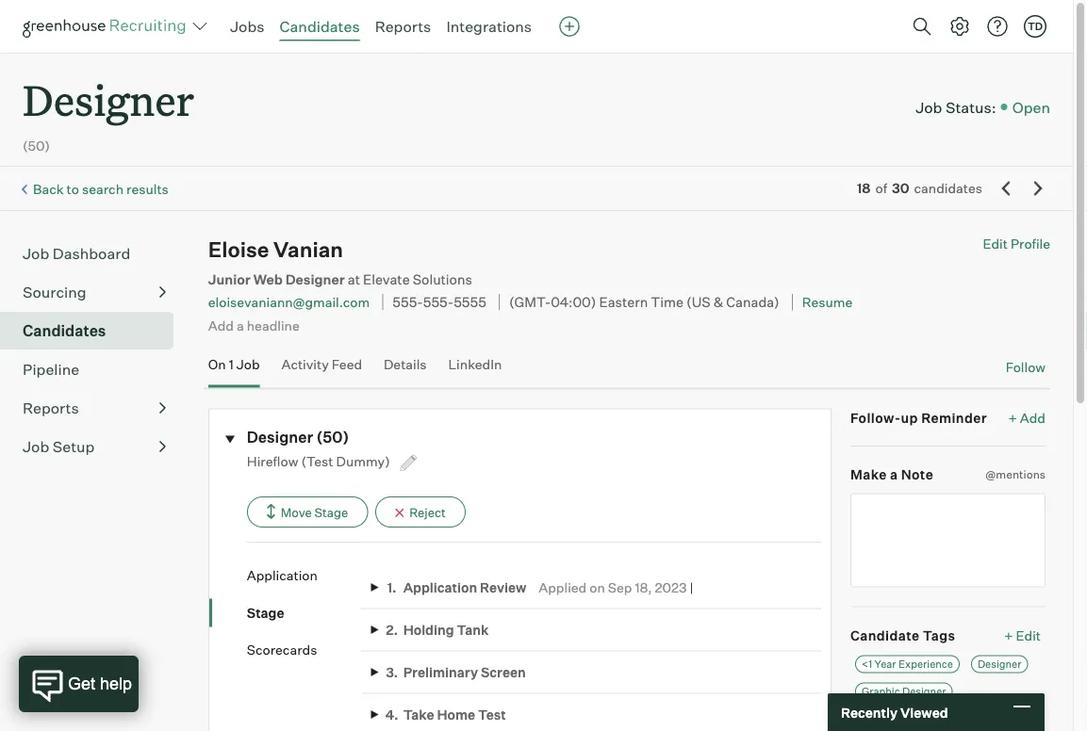 Task type: locate. For each thing, give the bounding box(es) containing it.
web
[[253, 271, 283, 288]]

at
[[348, 271, 360, 288]]

hireflow
[[247, 453, 298, 470]]

1 horizontal spatial reports link
[[375, 17, 431, 36]]

add down follow link
[[1020, 410, 1046, 426]]

1 vertical spatial edit
[[1016, 628, 1041, 644]]

job for job setup
[[23, 438, 49, 456]]

0 horizontal spatial candidates link
[[23, 320, 166, 342]]

1 horizontal spatial edit
[[1016, 628, 1041, 644]]

4. take home test
[[385, 707, 506, 723]]

details link
[[384, 356, 427, 384]]

application up stage link
[[247, 568, 318, 584]]

1 horizontal spatial a
[[890, 467, 898, 483]]

&
[[713, 294, 723, 311]]

30
[[892, 180, 909, 197]]

0 horizontal spatial add
[[208, 317, 234, 334]]

stage
[[314, 505, 348, 520], [247, 605, 284, 621]]

1 vertical spatial +
[[1004, 628, 1013, 644]]

sourcing
[[23, 283, 86, 302]]

1 horizontal spatial add
[[1020, 410, 1046, 426]]

1 vertical spatial candidates
[[23, 322, 106, 341]]

0 vertical spatial stage
[[314, 505, 348, 520]]

a left headline
[[237, 317, 244, 334]]

designer (50)
[[247, 428, 349, 447]]

a left note
[[890, 467, 898, 483]]

3.
[[386, 665, 398, 681]]

0 horizontal spatial (50)
[[23, 138, 50, 154]]

reminder
[[921, 410, 987, 426]]

1 horizontal spatial candidates
[[280, 17, 360, 36]]

holding
[[403, 622, 454, 639]]

18,
[[635, 579, 652, 596]]

home
[[437, 707, 475, 723]]

reports down 'pipeline'
[[23, 399, 79, 418]]

review
[[480, 579, 526, 596]]

candidates
[[914, 180, 982, 197]]

(50) up the hireflow (test dummy)
[[316, 428, 349, 447]]

0 horizontal spatial reports link
[[23, 397, 166, 420]]

make a note
[[850, 467, 933, 483]]

+ right tags
[[1004, 628, 1013, 644]]

designer down + edit link
[[978, 658, 1021, 671]]

follow
[[1006, 359, 1046, 376]]

td button
[[1024, 15, 1047, 38]]

edit
[[983, 236, 1008, 252], [1016, 628, 1041, 644]]

job status:
[[916, 97, 996, 116]]

add up on
[[208, 317, 234, 334]]

designer down vanian
[[285, 271, 345, 288]]

555-555-5555
[[392, 294, 486, 311]]

edit right tags
[[1016, 628, 1041, 644]]

stage right move
[[314, 505, 348, 520]]

candidates right 'jobs' link
[[280, 17, 360, 36]]

0 vertical spatial reports link
[[375, 17, 431, 36]]

555-
[[392, 294, 423, 311], [423, 294, 454, 311]]

<1 year experience link
[[855, 656, 960, 674]]

candidates down sourcing
[[23, 322, 106, 341]]

1 horizontal spatial stage
[[314, 505, 348, 520]]

back to search results
[[33, 181, 169, 197]]

search
[[82, 181, 124, 197]]

linkedin
[[448, 356, 502, 373]]

edit left profile
[[983, 236, 1008, 252]]

time
[[651, 294, 683, 311]]

tags
[[923, 628, 956, 644]]

on
[[589, 579, 605, 596]]

resume link
[[802, 294, 853, 311]]

1. application review applied on  sep 18, 2023 |
[[387, 579, 694, 596]]

reports link
[[375, 17, 431, 36], [23, 397, 166, 420]]

555- down solutions
[[423, 294, 454, 311]]

candidates link down the sourcing link
[[23, 320, 166, 342]]

designer link down greenhouse recruiting image
[[23, 53, 194, 131]]

1 vertical spatial reports
[[23, 399, 79, 418]]

1 horizontal spatial designer link
[[971, 656, 1028, 674]]

job for job status:
[[916, 97, 942, 116]]

job dashboard
[[23, 244, 130, 263]]

details
[[384, 356, 427, 373]]

designer link
[[23, 53, 194, 131], [971, 656, 1028, 674]]

job left status:
[[916, 97, 942, 116]]

0 vertical spatial a
[[237, 317, 244, 334]]

0 vertical spatial +
[[1008, 410, 1017, 426]]

0 vertical spatial (50)
[[23, 138, 50, 154]]

applied
[[539, 579, 587, 596]]

results
[[126, 181, 169, 197]]

candidates link right 'jobs' link
[[280, 17, 360, 36]]

0 vertical spatial reports
[[375, 17, 431, 36]]

0 vertical spatial designer link
[[23, 53, 194, 131]]

1 horizontal spatial application
[[403, 579, 477, 596]]

feed
[[332, 356, 362, 373]]

activity feed link
[[281, 356, 362, 384]]

1 vertical spatial a
[[890, 467, 898, 483]]

designer up "hireflow"
[[247, 428, 313, 447]]

eloisevaniann@gmail.com link
[[208, 294, 370, 311]]

designer link down + edit link
[[971, 656, 1028, 674]]

eloise vanian junior web designer at elevate solutions
[[208, 237, 472, 288]]

reject button
[[375, 497, 466, 528]]

add a headline
[[208, 317, 300, 334]]

up
[[901, 410, 918, 426]]

status:
[[946, 97, 996, 116]]

+ for + add
[[1008, 410, 1017, 426]]

job setup link
[[23, 436, 166, 458]]

+ down follow link
[[1008, 410, 1017, 426]]

application up the 2. holding tank at the left
[[403, 579, 477, 596]]

reports link left integrations link
[[375, 17, 431, 36]]

0 horizontal spatial application
[[247, 568, 318, 584]]

designer up viewed
[[902, 686, 946, 698]]

0 horizontal spatial stage
[[247, 605, 284, 621]]

0 horizontal spatial a
[[237, 317, 244, 334]]

reports left integrations link
[[375, 17, 431, 36]]

stage link
[[247, 604, 362, 622]]

year
[[875, 658, 896, 671]]

eastern
[[599, 294, 648, 311]]

reports link up the job setup link
[[23, 397, 166, 420]]

td button
[[1020, 11, 1050, 41]]

555- down elevate
[[392, 294, 423, 311]]

<1 year experience
[[862, 658, 953, 671]]

tank
[[457, 622, 489, 639]]

+
[[1008, 410, 1017, 426], [1004, 628, 1013, 644]]

job dashboard link
[[23, 242, 166, 265]]

candidates
[[280, 17, 360, 36], [23, 322, 106, 341]]

job
[[916, 97, 942, 116], [23, 244, 49, 263], [236, 356, 260, 373], [23, 438, 49, 456]]

|
[[690, 579, 694, 596]]

0 vertical spatial candidates link
[[280, 17, 360, 36]]

0 horizontal spatial edit
[[983, 236, 1008, 252]]

0 horizontal spatial designer link
[[23, 53, 194, 131]]

(50) up back
[[23, 138, 50, 154]]

designer inside eloise vanian junior web designer at elevate solutions
[[285, 271, 345, 288]]

designer down greenhouse recruiting image
[[23, 72, 194, 127]]

job up sourcing
[[23, 244, 49, 263]]

stage up scorecards
[[247, 605, 284, 621]]

stage inside button
[[314, 505, 348, 520]]

application
[[247, 568, 318, 584], [403, 579, 477, 596]]

dashboard
[[53, 244, 130, 263]]

job right '1'
[[236, 356, 260, 373]]

follow-up reminder
[[850, 410, 987, 426]]

1 vertical spatial designer link
[[971, 656, 1028, 674]]

a
[[237, 317, 244, 334], [890, 467, 898, 483]]

jobs
[[230, 17, 264, 36]]

preliminary
[[403, 665, 478, 681]]

canada)
[[726, 294, 779, 311]]

reject
[[409, 505, 446, 520]]

of
[[875, 180, 887, 197]]

1 vertical spatial (50)
[[316, 428, 349, 447]]

job left setup
[[23, 438, 49, 456]]

None text field
[[850, 494, 1046, 588]]



Task type: vqa. For each thing, say whether or not it's contained in the screenshot.
the 5555
yes



Task type: describe. For each thing, give the bounding box(es) containing it.
take
[[403, 707, 434, 723]]

@mentions link
[[986, 466, 1046, 484]]

4.
[[385, 707, 398, 723]]

2.
[[386, 622, 398, 639]]

activity feed
[[281, 356, 362, 373]]

back
[[33, 181, 64, 197]]

(test
[[301, 453, 333, 470]]

profile
[[1011, 236, 1050, 252]]

setup
[[53, 438, 95, 456]]

1.
[[387, 579, 397, 596]]

experience
[[898, 658, 953, 671]]

resume
[[802, 294, 853, 311]]

move stage
[[281, 505, 348, 520]]

back to search results link
[[33, 181, 169, 197]]

activity
[[281, 356, 329, 373]]

scorecards link
[[247, 641, 362, 660]]

move stage button
[[247, 497, 368, 528]]

0 vertical spatial add
[[208, 317, 234, 334]]

screen
[[481, 665, 526, 681]]

on 1 job link
[[208, 356, 260, 384]]

candidate tags
[[850, 628, 956, 644]]

td
[[1028, 20, 1043, 33]]

open
[[1012, 97, 1050, 116]]

recently
[[841, 705, 898, 721]]

junior
[[208, 271, 251, 288]]

edit profile
[[983, 236, 1050, 252]]

+ for + edit
[[1004, 628, 1013, 644]]

configure image
[[948, 15, 971, 38]]

eloisevaniann@gmail.com
[[208, 294, 370, 311]]

dummy)
[[336, 453, 390, 470]]

5555
[[454, 294, 486, 311]]

1 horizontal spatial reports
[[375, 17, 431, 36]]

greenhouse recruiting image
[[23, 15, 192, 38]]

+ add link
[[1008, 409, 1046, 427]]

search image
[[911, 15, 933, 38]]

1 vertical spatial stage
[[247, 605, 284, 621]]

application link
[[247, 567, 362, 585]]

1 vertical spatial add
[[1020, 410, 1046, 426]]

2 555- from the left
[[423, 294, 454, 311]]

note
[[901, 467, 933, 483]]

follow-
[[850, 410, 901, 426]]

1 vertical spatial candidates link
[[23, 320, 166, 342]]

elevate
[[363, 271, 410, 288]]

0 vertical spatial edit
[[983, 236, 1008, 252]]

edit profile link
[[983, 236, 1050, 252]]

a for make
[[890, 467, 898, 483]]

0 horizontal spatial reports
[[23, 399, 79, 418]]

(us
[[686, 294, 711, 311]]

pipeline
[[23, 360, 79, 379]]

1 horizontal spatial candidates link
[[280, 17, 360, 36]]

move
[[281, 505, 312, 520]]

graphic designer link
[[855, 683, 953, 701]]

test
[[478, 707, 506, 723]]

1 horizontal spatial (50)
[[316, 428, 349, 447]]

1 555- from the left
[[392, 294, 423, 311]]

follow link
[[1006, 358, 1046, 377]]

3. preliminary screen
[[386, 665, 526, 681]]

edit inside + edit link
[[1016, 628, 1041, 644]]

0 horizontal spatial candidates
[[23, 322, 106, 341]]

candidate
[[850, 628, 920, 644]]

0 vertical spatial candidates
[[280, 17, 360, 36]]

sourcing link
[[23, 281, 166, 304]]

a for add
[[237, 317, 244, 334]]

hireflow (test dummy)
[[247, 453, 393, 470]]

(gmt-04:00) eastern time (us & canada)
[[509, 294, 779, 311]]

18 of 30 candidates
[[857, 180, 982, 197]]

@mentions
[[986, 468, 1046, 482]]

on
[[208, 356, 226, 373]]

linkedin link
[[448, 356, 502, 384]]

1
[[229, 356, 234, 373]]

(gmt-
[[509, 294, 551, 311]]

18
[[857, 180, 871, 197]]

job for job dashboard
[[23, 244, 49, 263]]

1 vertical spatial reports link
[[23, 397, 166, 420]]

+ edit
[[1004, 628, 1041, 644]]

graphic designer
[[862, 686, 946, 698]]

on 1 job
[[208, 356, 260, 373]]

2023
[[655, 579, 687, 596]]

+ edit link
[[1000, 623, 1046, 649]]

solutions
[[413, 271, 472, 288]]

sep
[[608, 579, 632, 596]]

integrations
[[446, 17, 532, 36]]

+ add
[[1008, 410, 1046, 426]]

scorecards
[[247, 642, 317, 659]]

viewed
[[900, 705, 948, 721]]



